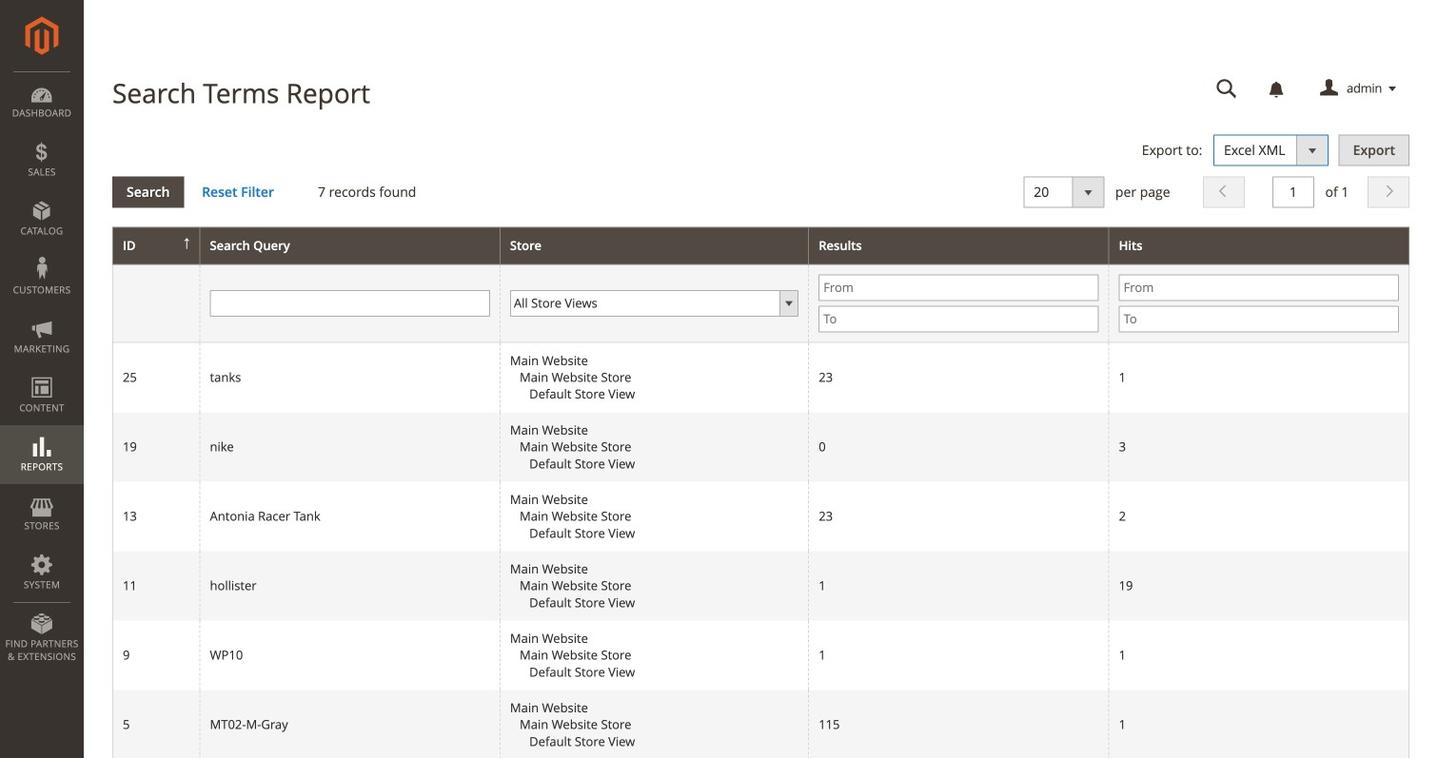 Task type: describe. For each thing, give the bounding box(es) containing it.
to text field for from text box
[[1119, 306, 1399, 333]]

From text field
[[819, 275, 1099, 301]]

to text field for from text field in the top of the page
[[819, 306, 1099, 333]]

magento admin panel image
[[25, 16, 59, 55]]

From text field
[[1119, 275, 1399, 301]]



Task type: locate. For each thing, give the bounding box(es) containing it.
To text field
[[819, 306, 1099, 333], [1119, 306, 1399, 333]]

2 to text field from the left
[[1119, 306, 1399, 333]]

1 to text field from the left
[[819, 306, 1099, 333]]

1 horizontal spatial to text field
[[1119, 306, 1399, 333]]

None text field
[[1273, 177, 1315, 208], [210, 290, 490, 317], [1273, 177, 1315, 208], [210, 290, 490, 317]]

to text field down from text field in the top of the page
[[819, 306, 1099, 333]]

None text field
[[1203, 72, 1251, 106]]

0 horizontal spatial to text field
[[819, 306, 1099, 333]]

menu bar
[[0, 71, 84, 673]]

to text field down from text box
[[1119, 306, 1399, 333]]



